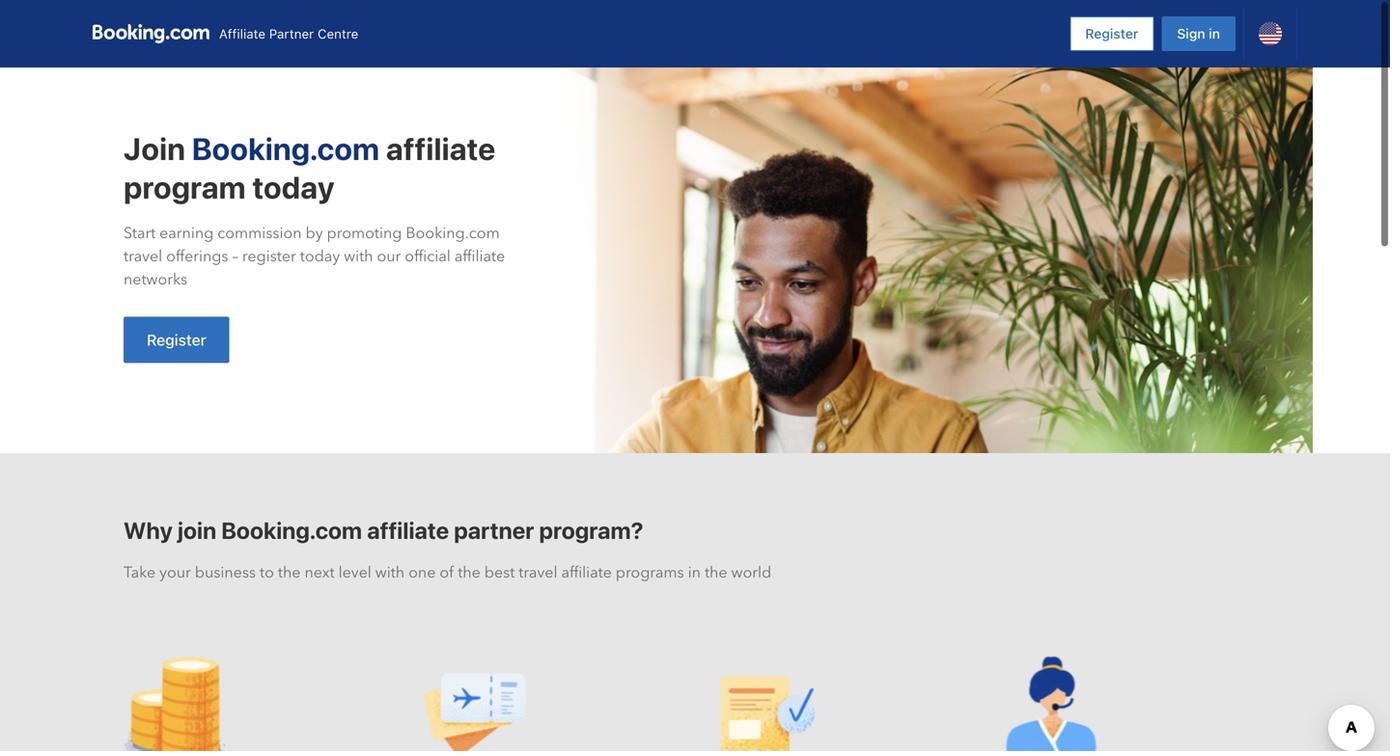 Task type: describe. For each thing, give the bounding box(es) containing it.
sign
[[1177, 26, 1205, 42]]

why join booking.com affiliate partner program?
[[124, 517, 643, 544]]

join
[[124, 130, 185, 167]]

take
[[124, 563, 156, 584]]

programs
[[616, 563, 684, 584]]

sign in link
[[1162, 16, 1236, 51]]

level
[[338, 563, 371, 584]]

to
[[260, 563, 274, 584]]

of
[[440, 563, 454, 584]]

register button
[[124, 317, 229, 364]]

earning
[[159, 223, 214, 244]]

today inside affiliate program today
[[252, 169, 335, 206]]

1 horizontal spatial register link
[[1070, 16, 1154, 51]]

promoting
[[327, 223, 402, 244]]

0 vertical spatial in
[[1209, 26, 1220, 42]]

0 vertical spatial booking.com
[[192, 130, 379, 167]]

1 the from the left
[[278, 563, 301, 584]]

today inside start earning commission by promoting booking.com travel offerings – register today with our official affiliate networks
[[300, 246, 340, 267]]

2 the from the left
[[458, 563, 481, 584]]

take your business to the next level with one of the best travel affiliate programs in the world
[[124, 563, 771, 584]]

by
[[306, 223, 323, 244]]

booking.com inside start earning commission by promoting booking.com travel offerings – register today with our official affiliate networks
[[406, 223, 500, 244]]

register inside register button
[[147, 331, 206, 350]]

partner
[[454, 517, 534, 544]]

affiliate inside start earning commission by promoting booking.com travel offerings – register today with our official affiliate networks
[[454, 246, 505, 267]]

join
[[178, 517, 216, 544]]

program
[[124, 169, 246, 206]]

one
[[408, 563, 436, 584]]

with inside start earning commission by promoting booking.com travel offerings – register today with our official affiliate networks
[[344, 246, 373, 267]]

affiliate program today
[[124, 130, 495, 206]]



Task type: vqa. For each thing, say whether or not it's contained in the screenshot.
the in in Sign In Link
yes



Task type: locate. For each thing, give the bounding box(es) containing it.
0 horizontal spatial the
[[278, 563, 301, 584]]

in right the programs
[[688, 563, 701, 584]]

why
[[124, 517, 173, 544]]

program?
[[539, 517, 643, 544]]

1 vertical spatial travel
[[519, 563, 557, 584]]

start
[[124, 223, 156, 244]]

business
[[195, 563, 256, 584]]

with down the promoting
[[344, 246, 373, 267]]

register link left sign
[[1070, 16, 1154, 51]]

2 horizontal spatial the
[[705, 563, 727, 584]]

1 horizontal spatial travel
[[519, 563, 557, 584]]

official
[[405, 246, 451, 267]]

0 horizontal spatial with
[[344, 246, 373, 267]]

1 horizontal spatial with
[[375, 563, 405, 584]]

1 vertical spatial today
[[300, 246, 340, 267]]

travel inside start earning commission by promoting booking.com travel offerings – register today with our official affiliate networks
[[124, 246, 162, 267]]

register down networks
[[147, 331, 206, 350]]

1 vertical spatial register
[[147, 331, 206, 350]]

0 horizontal spatial register link
[[124, 317, 229, 364]]

with
[[344, 246, 373, 267], [375, 563, 405, 584]]

register left sign
[[1085, 26, 1138, 42]]

1 horizontal spatial register
[[1085, 26, 1138, 42]]

the left the world
[[705, 563, 727, 584]]

1 vertical spatial in
[[688, 563, 701, 584]]

today down by
[[300, 246, 340, 267]]

booking.com up official
[[406, 223, 500, 244]]

in
[[1209, 26, 1220, 42], [688, 563, 701, 584]]

offerings
[[166, 246, 228, 267]]

in right sign
[[1209, 26, 1220, 42]]

networks
[[124, 269, 187, 291]]

join booking.com
[[124, 130, 379, 167]]

booking.com up to
[[221, 517, 362, 544]]

booking.com up "commission"
[[192, 130, 379, 167]]

register
[[242, 246, 296, 267]]

travel down "start"
[[124, 246, 162, 267]]

the right of in the left of the page
[[458, 563, 481, 584]]

0 vertical spatial register link
[[1070, 16, 1154, 51]]

1 vertical spatial register link
[[124, 317, 229, 364]]

commission
[[217, 223, 302, 244]]

world
[[731, 563, 771, 584]]

today
[[252, 169, 335, 206], [300, 246, 340, 267]]

booking.com affiliate partner centre image
[[93, 24, 359, 43]]

0 horizontal spatial travel
[[124, 246, 162, 267]]

start earning commission by promoting booking.com travel offerings – register today with our official affiliate networks
[[124, 223, 505, 291]]

sign in
[[1177, 26, 1220, 42]]

your
[[159, 563, 191, 584]]

0 horizontal spatial register
[[147, 331, 206, 350]]

today up by
[[252, 169, 335, 206]]

next
[[305, 563, 335, 584]]

the
[[278, 563, 301, 584], [458, 563, 481, 584], [705, 563, 727, 584]]

register
[[1085, 26, 1138, 42], [147, 331, 206, 350]]

0 vertical spatial travel
[[124, 246, 162, 267]]

0 vertical spatial register
[[1085, 26, 1138, 42]]

0 vertical spatial today
[[252, 169, 335, 206]]

the right to
[[278, 563, 301, 584]]

travel right best
[[519, 563, 557, 584]]

register link down networks
[[124, 317, 229, 364]]

1 horizontal spatial in
[[1209, 26, 1220, 42]]

register link
[[1070, 16, 1154, 51], [124, 317, 229, 364]]

1 vertical spatial booking.com
[[406, 223, 500, 244]]

0 vertical spatial with
[[344, 246, 373, 267]]

our
[[377, 246, 401, 267]]

0 horizontal spatial in
[[688, 563, 701, 584]]

1 horizontal spatial the
[[458, 563, 481, 584]]

3 the from the left
[[705, 563, 727, 584]]

with left one
[[375, 563, 405, 584]]

1 vertical spatial with
[[375, 563, 405, 584]]

–
[[232, 246, 238, 267]]

affiliate inside affiliate program today
[[386, 130, 495, 167]]

booking.com
[[192, 130, 379, 167], [406, 223, 500, 244], [221, 517, 362, 544]]

best
[[484, 563, 515, 584]]

2 vertical spatial booking.com
[[221, 517, 362, 544]]

travel
[[124, 246, 162, 267], [519, 563, 557, 584]]

affiliate
[[386, 130, 495, 167], [454, 246, 505, 267], [367, 517, 449, 544], [561, 563, 612, 584]]



